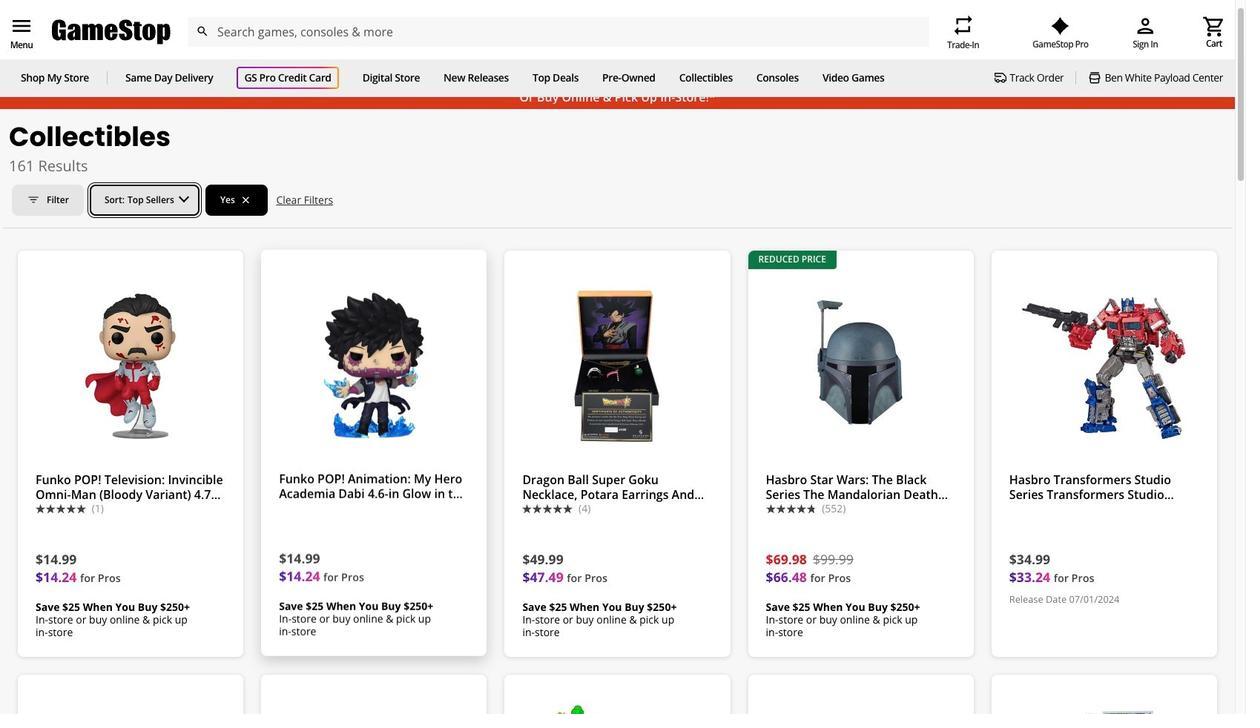 Task type: describe. For each thing, give the bounding box(es) containing it.
Search games, consoles & more search field
[[217, 17, 903, 47]]

gamestop pro icon image
[[1052, 17, 1070, 35]]



Task type: vqa. For each thing, say whether or not it's contained in the screenshot.
search box
yes



Task type: locate. For each thing, give the bounding box(es) containing it.
gamestop image
[[52, 18, 171, 46]]

None search field
[[188, 17, 930, 47]]



